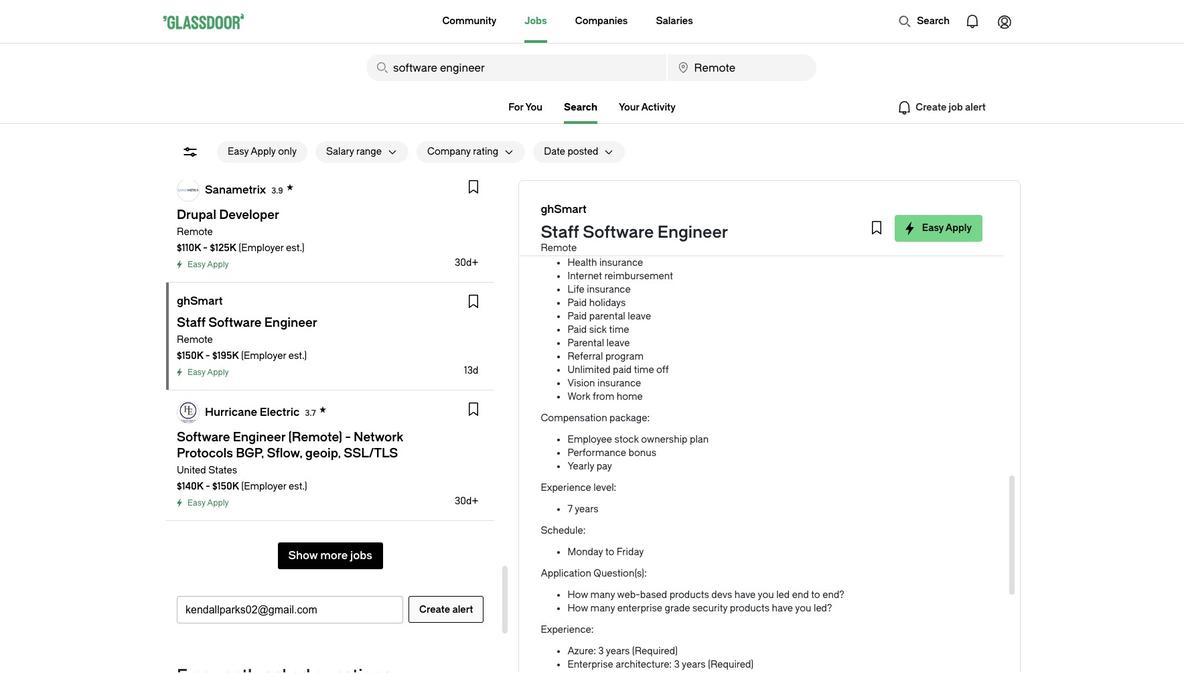 Task type: vqa. For each thing, say whether or not it's contained in the screenshot.
the rightmost (Required)
yes



Task type: locate. For each thing, give the bounding box(es) containing it.
est.) inside remote $150k - $195k (employer est.)
[[289, 351, 307, 362]]

easy apply
[[923, 223, 972, 234], [188, 260, 229, 269], [188, 368, 229, 377], [188, 499, 229, 508]]

- inside remote $150k - $195k (employer est.)
[[206, 351, 210, 362]]

7
[[568, 504, 573, 515]]

yearly
[[568, 461, 595, 473]]

1 horizontal spatial years
[[606, 646, 630, 657]]

0 horizontal spatial (required)
[[633, 646, 678, 657]]

- inside remote $110k - $125k (employer est.)
[[203, 243, 208, 254]]

0 vertical spatial search
[[918, 15, 950, 27]]

compensation package:
[[541, 413, 650, 424]]

0 horizontal spatial you
[[758, 590, 775, 601]]

leave
[[628, 311, 652, 322], [607, 338, 630, 349]]

plan
[[690, 434, 709, 446]]

easy
[[228, 146, 249, 158], [923, 223, 944, 234], [188, 260, 206, 269], [188, 368, 206, 377], [188, 499, 206, 508]]

years right the 'architecture:'
[[682, 660, 706, 671]]

1 vertical spatial how
[[568, 603, 589, 615]]

1 vertical spatial years
[[606, 646, 630, 657]]

(required)
[[633, 646, 678, 657], [708, 660, 754, 671]]

remote up $110k
[[177, 227, 213, 238]]

off
[[657, 365, 669, 376]]

0 horizontal spatial have
[[735, 590, 756, 601]]

2 many from the top
[[591, 603, 615, 615]]

years right 7
[[575, 504, 599, 515]]

easy apply only button
[[217, 141, 308, 163]]

1 horizontal spatial search
[[918, 15, 950, 27]]

2 vertical spatial est.)
[[289, 481, 307, 493]]

open filter menu image
[[182, 144, 198, 160]]

remote down staff
[[541, 243, 577, 254]]

1 vertical spatial -
[[206, 351, 210, 362]]

1 vertical spatial paid
[[568, 311, 587, 322]]

1 vertical spatial you
[[796, 603, 812, 615]]

(employer for $150k - $195k
[[241, 351, 286, 362]]

1 vertical spatial $150k
[[212, 481, 239, 493]]

none field search location
[[668, 54, 817, 81]]

1 horizontal spatial ghsmart
[[541, 203, 587, 216]]

easy apply for remote $150k - $195k (employer est.)
[[188, 368, 229, 377]]

0 vertical spatial paid
[[568, 298, 587, 309]]

2 vertical spatial paid
[[568, 324, 587, 336]]

(employer inside the united states $140k - $150k (employer est.)
[[241, 481, 287, 493]]

est.) for remote $110k - $125k (employer est.)
[[286, 243, 305, 254]]

13d
[[465, 365, 479, 377]]

only
[[278, 146, 297, 158]]

0 vertical spatial $150k
[[177, 351, 203, 362]]

1 vertical spatial (required)
[[708, 660, 754, 671]]

easy apply for remote $110k - $125k (employer est.)
[[188, 260, 229, 269]]

easy for remote $150k - $195k (employer est.)
[[188, 368, 206, 377]]

2 vertical spatial (employer
[[241, 481, 287, 493]]

how
[[568, 590, 589, 601], [568, 603, 589, 615]]

1 horizontal spatial (required)
[[708, 660, 754, 671]]

sick
[[590, 324, 607, 336]]

company rating
[[428, 146, 499, 158]]

est.) for remote $150k - $195k (employer est.)
[[289, 351, 307, 362]]

0 vertical spatial years
[[575, 504, 599, 515]]

0 vertical spatial to
[[606, 547, 615, 558]]

devs
[[712, 590, 733, 601]]

$110k
[[177, 243, 201, 254]]

1 horizontal spatial $150k
[[212, 481, 239, 493]]

companies
[[576, 15, 628, 27]]

0 vertical spatial ghsmart
[[541, 203, 587, 216]]

0 horizontal spatial none field
[[367, 54, 667, 81]]

jobs list element
[[166, 0, 495, 521]]

remote for remote $110k - $125k (employer est.)
[[177, 227, 213, 238]]

0 vertical spatial est.)
[[286, 243, 305, 254]]

0 horizontal spatial products
[[670, 590, 710, 601]]

1 vertical spatial many
[[591, 603, 615, 615]]

coverage
[[696, 231, 737, 242]]

1 vertical spatial est.)
[[289, 351, 307, 362]]

posted
[[568, 146, 599, 158]]

program
[[606, 351, 644, 363]]

(employer inside remote $150k - $195k (employer est.)
[[241, 351, 286, 362]]

1 how from the top
[[568, 590, 589, 601]]

apply for remote $110k - $125k (employer est.)
[[207, 260, 229, 269]]

1 vertical spatial to
[[812, 590, 821, 601]]

1 vertical spatial ghsmart
[[177, 295, 223, 308]]

0 vertical spatial you
[[758, 590, 775, 601]]

leave right the parental
[[628, 311, 652, 322]]

0 vertical spatial 3
[[599, 646, 604, 657]]

grade
[[665, 603, 691, 615]]

years up the 'architecture:'
[[606, 646, 630, 657]]

0 vertical spatial many
[[591, 590, 615, 601]]

1 none field from the left
[[367, 54, 667, 81]]

(employer inside remote $110k - $125k (employer est.)
[[239, 243, 284, 254]]

0 horizontal spatial years
[[575, 504, 599, 515]]

none field search keyword
[[367, 54, 667, 81]]

3 up enterprise
[[599, 646, 604, 657]]

remote inside staff software engineer remote
[[541, 243, 577, 254]]

est.) inside remote $110k - $125k (employer est.)
[[286, 243, 305, 254]]

est.) inside the united states $140k - $150k (employer est.)
[[289, 481, 307, 493]]

0 horizontal spatial $150k
[[177, 351, 203, 362]]

$150k down 'states'
[[212, 481, 239, 493]]

date
[[544, 146, 566, 158]]

0 vertical spatial -
[[203, 243, 208, 254]]

salaries
[[656, 15, 693, 27]]

ghsmart inside jobs list element
[[177, 295, 223, 308]]

1 horizontal spatial products
[[730, 603, 770, 615]]

est.)
[[286, 243, 305, 254], [289, 351, 307, 362], [289, 481, 307, 493]]

1 vertical spatial 30d+
[[455, 496, 479, 507]]

apply
[[251, 146, 276, 158], [946, 223, 972, 234], [207, 260, 229, 269], [207, 368, 229, 377], [207, 499, 229, 508]]

2 vertical spatial years
[[682, 660, 706, 671]]

1 vertical spatial have
[[772, 603, 794, 615]]

to left friday in the right of the page
[[606, 547, 615, 558]]

1 horizontal spatial you
[[796, 603, 812, 615]]

companies link
[[576, 0, 628, 43]]

0 vertical spatial remote
[[177, 227, 213, 238]]

0 vertical spatial have
[[735, 590, 756, 601]]

how down application
[[568, 590, 589, 601]]

1 vertical spatial time
[[634, 365, 655, 376]]

2 vertical spatial -
[[206, 481, 210, 493]]

products
[[670, 590, 710, 601], [730, 603, 770, 615]]

insurance
[[600, 217, 643, 229], [650, 231, 694, 242], [610, 244, 654, 255], [600, 257, 644, 269], [587, 284, 631, 296], [598, 378, 642, 389]]

$150k left $195k
[[177, 351, 203, 362]]

ghsmart
[[541, 203, 587, 216], [177, 295, 223, 308]]

led
[[777, 590, 790, 601]]

community link
[[443, 0, 497, 43]]

many
[[591, 590, 615, 601], [591, 603, 615, 615]]

hurricane electric logo image
[[178, 402, 199, 424]]

years
[[575, 504, 599, 515], [606, 646, 630, 657], [682, 660, 706, 671]]

(required) up the 'architecture:'
[[633, 646, 678, 657]]

$150k
[[177, 351, 203, 362], [212, 481, 239, 493]]

None field
[[367, 54, 667, 81], [668, 54, 817, 81]]

30d+ for sanametrix
[[455, 257, 479, 269]]

- right $140k
[[206, 481, 210, 493]]

azure: 3 years (required) enterprise architecture: 3 years (required)
[[568, 646, 754, 671]]

compensation
[[541, 413, 608, 424]]

have down 'led'
[[772, 603, 794, 615]]

insurance up holidays
[[587, 284, 631, 296]]

1 vertical spatial remote
[[541, 243, 577, 254]]

ghsmart up dental
[[541, 203, 587, 216]]

2 none field from the left
[[668, 54, 817, 81]]

1 many from the top
[[591, 590, 615, 601]]

1 horizontal spatial to
[[812, 590, 821, 601]]

hurricane
[[205, 406, 257, 419]]

2 30d+ from the top
[[455, 496, 479, 507]]

experience:
[[541, 625, 594, 636]]

salary
[[326, 146, 354, 158]]

ghsmart down $110k
[[177, 295, 223, 308]]

(employer
[[239, 243, 284, 254], [241, 351, 286, 362], [241, 481, 287, 493]]

$150k inside remote $150k - $195k (employer est.)
[[177, 351, 203, 362]]

0 vertical spatial 30d+
[[455, 257, 479, 269]]

(required) down security
[[708, 660, 754, 671]]

0 vertical spatial how
[[568, 590, 589, 601]]

referral
[[568, 351, 604, 363]]

remote $110k - $125k (employer est.)
[[177, 227, 305, 254]]

how up experience:
[[568, 603, 589, 615]]

leave up program
[[607, 338, 630, 349]]

performance
[[568, 448, 627, 459]]

reimbursement
[[605, 271, 674, 282]]

search button
[[892, 8, 957, 35]]

time down the parental
[[610, 324, 630, 336]]

you down end
[[796, 603, 812, 615]]

led?
[[814, 603, 833, 615]]

1 vertical spatial (employer
[[241, 351, 286, 362]]

to up the led?
[[812, 590, 821, 601]]

1 horizontal spatial time
[[634, 365, 655, 376]]

1 vertical spatial search
[[564, 102, 598, 113]]

401(k) matching dental insurance dependent health insurance coverage disability insurance health insurance internet reimbursement life insurance paid holidays paid parental leave paid sick time parental leave referral program unlimited paid time off vision insurance work from home
[[568, 204, 737, 403]]

7 years
[[568, 504, 599, 515]]

to inside how many web-based products devs have you led end to end? how many enterprise grade security products have you led?
[[812, 590, 821, 601]]

remote up $195k
[[177, 334, 213, 346]]

0 vertical spatial time
[[610, 324, 630, 336]]

1 30d+ from the top
[[455, 257, 479, 269]]

how many web-based products devs have you led end to end? how many enterprise grade security products have you led?
[[568, 590, 845, 615]]

insurance right the health
[[650, 231, 694, 242]]

2 how from the top
[[568, 603, 589, 615]]

remote inside remote $150k - $195k (employer est.)
[[177, 334, 213, 346]]

from
[[593, 391, 615, 403]]

your activity
[[619, 102, 676, 113]]

- inside the united states $140k - $150k (employer est.)
[[206, 481, 210, 493]]

1 vertical spatial 3
[[675, 660, 680, 671]]

0 horizontal spatial ghsmart
[[177, 295, 223, 308]]

0 vertical spatial (employer
[[239, 243, 284, 254]]

- left $195k
[[206, 351, 210, 362]]

2 vertical spatial remote
[[177, 334, 213, 346]]

end
[[793, 590, 809, 601]]

products up grade
[[670, 590, 710, 601]]

1 horizontal spatial have
[[772, 603, 794, 615]]

ghsmart for staff software engineer
[[541, 203, 587, 216]]

azure:
[[568, 646, 596, 657]]

insurance down the health
[[610, 244, 654, 255]]

states
[[209, 465, 237, 477]]

have right devs
[[735, 590, 756, 601]]

friday
[[617, 547, 644, 558]]

0 horizontal spatial to
[[606, 547, 615, 558]]

stock
[[615, 434, 639, 446]]

products down devs
[[730, 603, 770, 615]]

you left 'led'
[[758, 590, 775, 601]]

1 horizontal spatial none field
[[668, 54, 817, 81]]

- right $110k
[[203, 243, 208, 254]]

enterprise
[[568, 660, 614, 671]]

2 paid from the top
[[568, 311, 587, 322]]

time left off
[[634, 365, 655, 376]]

remote inside remote $110k - $125k (employer est.)
[[177, 227, 213, 238]]

have
[[735, 590, 756, 601], [772, 603, 794, 615]]

company
[[428, 146, 471, 158]]

0 vertical spatial (required)
[[633, 646, 678, 657]]

remote
[[177, 227, 213, 238], [541, 243, 577, 254], [177, 334, 213, 346]]

software
[[583, 223, 654, 242]]

3 right the 'architecture:'
[[675, 660, 680, 671]]

0 horizontal spatial search
[[564, 102, 598, 113]]

easy apply for united states $140k - $150k (employer est.)
[[188, 499, 229, 508]]



Task type: describe. For each thing, give the bounding box(es) containing it.
apply inside the easy apply only button
[[251, 146, 276, 158]]

1 vertical spatial leave
[[607, 338, 630, 349]]

paid
[[613, 365, 632, 376]]

jobs link
[[525, 0, 547, 43]]

remote for remote $150k - $195k (employer est.)
[[177, 334, 213, 346]]

for you
[[509, 102, 543, 113]]

for
[[509, 102, 524, 113]]

easy inside easy apply button
[[923, 223, 944, 234]]

(employer for $110k - $125k
[[239, 243, 284, 254]]

search inside button
[[918, 15, 950, 27]]

Search location field
[[668, 54, 817, 81]]

insurance down matching
[[600, 217, 643, 229]]

dental
[[568, 217, 597, 229]]

0 horizontal spatial 3
[[599, 646, 604, 657]]

parental
[[568, 338, 605, 349]]

date posted button
[[534, 141, 599, 163]]

web-
[[618, 590, 641, 601]]

salary range
[[326, 146, 382, 158]]

jobs
[[525, 15, 547, 27]]

0 horizontal spatial time
[[610, 324, 630, 336]]

ghsmart for remote
[[177, 295, 223, 308]]

insurance up reimbursement at the right
[[600, 257, 644, 269]]

apply for remote $150k - $195k (employer est.)
[[207, 368, 229, 377]]

insurance down paid
[[598, 378, 642, 389]]

1 horizontal spatial 3
[[675, 660, 680, 671]]

bonus
[[629, 448, 657, 459]]

$140k
[[177, 481, 204, 493]]

- for $195k
[[206, 351, 210, 362]]

1 paid from the top
[[568, 298, 587, 309]]

enterprise
[[618, 603, 663, 615]]

$150k inside the united states $140k - $150k (employer est.)
[[212, 481, 239, 493]]

easy apply inside button
[[923, 223, 972, 234]]

staff software engineer remote
[[541, 223, 729, 254]]

home
[[617, 391, 643, 403]]

0 vertical spatial leave
[[628, 311, 652, 322]]

internet
[[568, 271, 603, 282]]

health
[[568, 257, 597, 269]]

sanametrix logo image
[[178, 180, 199, 201]]

monday
[[568, 547, 603, 558]]

apply inside easy apply button
[[946, 223, 972, 234]]

range
[[357, 146, 382, 158]]

employee stock ownership plan performance bonus yearly pay
[[568, 434, 709, 473]]

Enter email address email field
[[178, 597, 403, 623]]

date posted
[[544, 146, 599, 158]]

hurricane electric
[[205, 406, 300, 419]]

experience level:
[[541, 483, 617, 494]]

salaries link
[[656, 0, 693, 43]]

$125k
[[210, 243, 237, 254]]

vision
[[568, 378, 596, 389]]

based
[[641, 590, 668, 601]]

401(k)
[[568, 204, 593, 215]]

3.7
[[305, 409, 316, 418]]

united
[[177, 465, 206, 477]]

matching
[[595, 204, 637, 215]]

parental
[[590, 311, 626, 322]]

salary range button
[[316, 141, 382, 163]]

health
[[620, 231, 648, 242]]

dependent
[[568, 231, 618, 242]]

company rating button
[[417, 141, 499, 163]]

rating
[[473, 146, 499, 158]]

your
[[619, 102, 640, 113]]

benefits:
[[541, 169, 581, 180]]

ownership
[[642, 434, 688, 446]]

$195k
[[212, 351, 239, 362]]

package:
[[610, 413, 650, 424]]

easy for remote $110k - $125k (employer est.)
[[188, 260, 206, 269]]

easy inside the easy apply only button
[[228, 146, 249, 158]]

for you link
[[509, 102, 543, 113]]

remote $150k - $195k (employer est.)
[[177, 334, 307, 362]]

community
[[443, 15, 497, 27]]

end?
[[823, 590, 845, 601]]

- for $125k
[[203, 243, 208, 254]]

experience
[[541, 483, 592, 494]]

your activity link
[[619, 102, 676, 113]]

search link
[[564, 102, 598, 124]]

disability
[[568, 244, 608, 255]]

easy apply button
[[895, 215, 983, 242]]

easy for united states $140k - $150k (employer est.)
[[188, 499, 206, 508]]

application question(s):
[[541, 568, 647, 580]]

Search keyword field
[[367, 54, 667, 81]]

apply for united states $140k - $150k (employer est.)
[[207, 499, 229, 508]]

work
[[568, 391, 591, 403]]

you
[[526, 102, 543, 113]]

united states $140k - $150k (employer est.)
[[177, 465, 307, 493]]

engineer
[[658, 223, 729, 242]]

activity
[[642, 102, 676, 113]]

monday to friday
[[568, 547, 644, 558]]

3 paid from the top
[[568, 324, 587, 336]]

easy apply only
[[228, 146, 297, 158]]

question(s):
[[594, 568, 647, 580]]

30d+ for hurricane electric
[[455, 496, 479, 507]]

electric
[[260, 406, 300, 419]]

1 vertical spatial products
[[730, 603, 770, 615]]

employee
[[568, 434, 613, 446]]

0 vertical spatial products
[[670, 590, 710, 601]]

holidays
[[590, 298, 626, 309]]

life
[[568, 284, 585, 296]]

architecture:
[[616, 660, 672, 671]]

staff
[[541, 223, 579, 242]]

application
[[541, 568, 592, 580]]

2 horizontal spatial years
[[682, 660, 706, 671]]

3.9
[[272, 186, 283, 195]]



